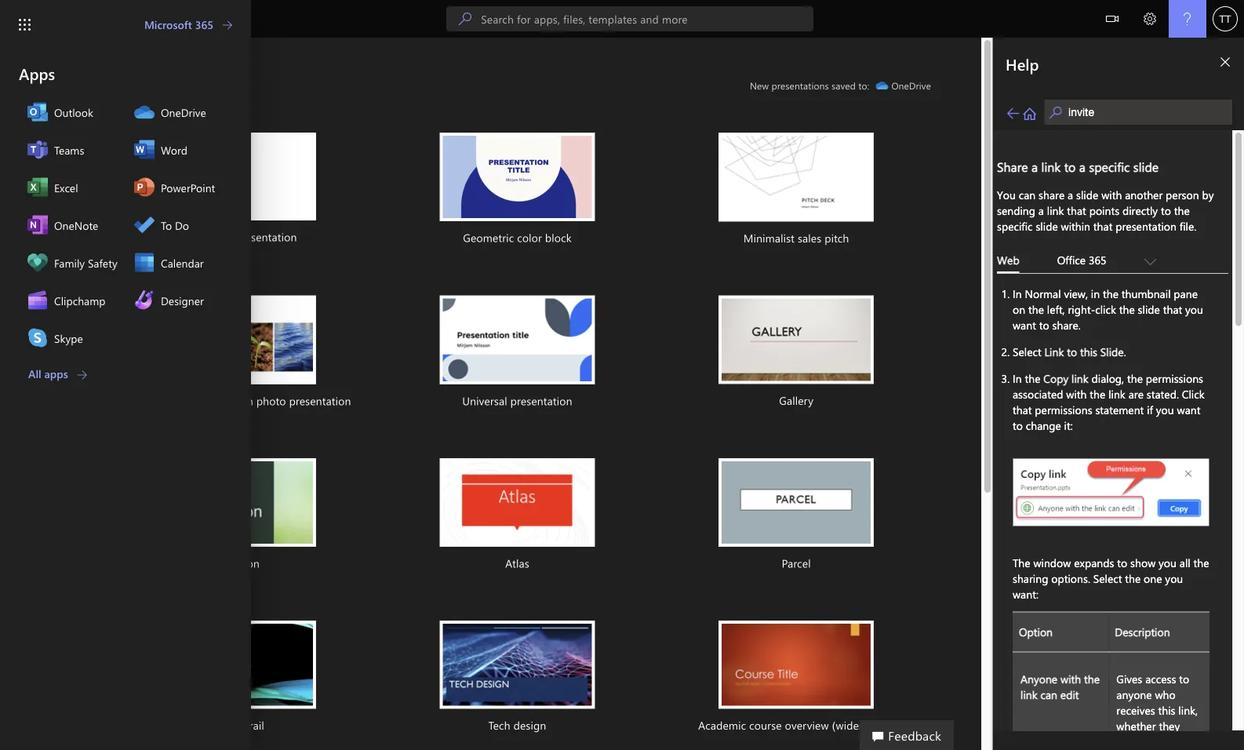 Task type: locate. For each thing, give the bounding box(es) containing it.
1 horizontal spatial new
[[750, 79, 769, 92]]

minimalist sales pitch image
[[719, 133, 874, 222]]

new for new blank presentation
[[180, 229, 202, 244]]

0 horizontal spatial onedrive
[[161, 105, 206, 119]]

microsoft 365
[[144, 17, 213, 32]]

presentation
[[235, 229, 297, 244], [289, 394, 351, 408], [510, 394, 572, 408]]

word link
[[126, 131, 231, 169]]

design
[[514, 718, 546, 733]]

universal presentation
[[462, 394, 572, 408]]

outlook
[[54, 105, 93, 119]]

onedrive link
[[126, 94, 231, 131]]

navigation
[[0, 38, 53, 521]]

new blank presentation link
[[104, 114, 373, 266]]

photo
[[256, 394, 286, 408]]

 button
[[1094, 0, 1131, 40]]

select
[[122, 76, 173, 101]]

2 help region from the left
[[993, 38, 1244, 750]]

nature ecology education photo presentation
[[126, 394, 351, 408]]

tab list containing outlook
[[19, 93, 232, 357]]

ecology
[[162, 394, 201, 408]]

parcel image
[[719, 458, 874, 547]]

0 horizontal spatial new
[[180, 229, 202, 244]]

my content image
[[19, 140, 35, 155]]

onedrive right to:
[[892, 79, 931, 92]]

1 horizontal spatial onedrive
[[892, 79, 931, 92]]

app launcher opened dialog
[[0, 0, 251, 750]]

gallery link
[[662, 277, 931, 429]]

academic
[[698, 718, 746, 733]]

all
[[28, 366, 41, 381]]

family
[[54, 255, 85, 270]]

skype
[[54, 331, 83, 345]]

universal
[[462, 394, 507, 408]]

geometric
[[463, 230, 514, 245]]

vapor trail link
[[104, 602, 373, 750]]

new inside templates element
[[180, 229, 202, 244]]

trail
[[244, 718, 264, 733]]

0 vertical spatial new
[[750, 79, 769, 92]]

create image
[[19, 96, 35, 111]]

all apps link
[[28, 366, 87, 382]]

nature ecology education photo presentation link
[[104, 277, 373, 430]]

gallery
[[779, 393, 814, 407]]

None search field
[[447, 6, 814, 31]]

minimalist sales pitch
[[744, 231, 849, 245]]

atlas image
[[440, 458, 595, 547]]

help region
[[946, 38, 1244, 750], [993, 38, 1244, 750]]

geometric color block
[[463, 230, 572, 245]]

do
[[175, 218, 189, 232]]

excel
[[54, 180, 78, 195]]

color
[[517, 230, 542, 245]]

madison image
[[161, 458, 316, 547]]

new right the to at top left
[[180, 229, 202, 244]]


[[1106, 13, 1119, 25]]

apps
[[19, 63, 55, 84]]

onedrive
[[892, 79, 931, 92], [161, 105, 206, 119]]

 banner
[[0, 0, 1244, 40]]

tab list
[[19, 93, 232, 357]]

1 vertical spatial onedrive
[[161, 105, 206, 119]]

overview
[[785, 718, 829, 733]]

academic course overview (widescreen) image
[[719, 621, 874, 709]]

new for new presentations saved to:
[[750, 79, 769, 92]]

1 vertical spatial new
[[180, 229, 202, 244]]

new left the presentations
[[750, 79, 769, 92]]

calendar link
[[126, 244, 231, 282]]

new presentations saved to:
[[750, 79, 870, 92]]

block
[[545, 230, 572, 245]]

outlook image
[[19, 359, 35, 375]]

Search box. Suggestions appear as you type. search field
[[481, 6, 814, 31]]

new blank presentation
[[180, 229, 297, 244]]

new
[[750, 79, 769, 92], [180, 229, 202, 244]]

universal presentation image
[[440, 295, 595, 385]]

safety
[[88, 255, 117, 270]]

powerpoint link
[[126, 169, 231, 207]]

tech design
[[488, 718, 546, 733]]

(widescreen)
[[832, 718, 895, 733]]

skype link
[[20, 320, 125, 357]]

designer link
[[126, 282, 231, 320]]

vapor trail image
[[161, 621, 316, 709]]

onedrive down 'a'
[[161, 105, 206, 119]]



Task type: vqa. For each thing, say whether or not it's contained in the screenshot.
Favorites Element
no



Task type: describe. For each thing, give the bounding box(es) containing it.
presentation right photo
[[289, 394, 351, 408]]

feedback button
[[860, 720, 954, 750]]

tt button
[[1207, 0, 1244, 38]]

tab list inside app launcher opened 'dialog'
[[19, 93, 232, 357]]

clipchamp
[[54, 293, 106, 308]]

apps image
[[19, 184, 35, 199]]

clipchamp link
[[20, 282, 125, 320]]

onenote link
[[20, 207, 125, 244]]

nature
[[126, 394, 159, 408]]

to do
[[161, 218, 189, 232]]

templates element
[[104, 114, 941, 750]]

atlas link
[[383, 440, 652, 592]]

sales
[[798, 231, 822, 245]]

pitch
[[825, 231, 849, 245]]

1 help region from the left
[[946, 38, 1244, 750]]

presentation right the universal
[[510, 394, 572, 408]]

excel link
[[20, 169, 125, 207]]

nature ecology education photo presentation image
[[161, 295, 316, 385]]

outlook link
[[20, 94, 125, 131]]

tech
[[488, 718, 510, 733]]

parcel
[[782, 556, 811, 570]]

help
[[1006, 53, 1039, 74]]

course
[[749, 718, 782, 733]]

powerpoint
[[161, 180, 215, 195]]

minimalist sales pitch link
[[662, 114, 931, 267]]

365
[[195, 17, 213, 32]]

0 vertical spatial onedrive
[[892, 79, 931, 92]]

powerpoint image
[[19, 315, 35, 331]]

family safety
[[54, 255, 117, 270]]

designer
[[161, 293, 204, 308]]

feedback
[[888, 727, 941, 743]]

to:
[[859, 79, 870, 92]]

tech design link
[[383, 602, 652, 750]]

select a theme
[[122, 76, 248, 101]]

onenote
[[54, 218, 98, 232]]

teams
[[54, 142, 84, 157]]

geometric color block link
[[383, 114, 652, 267]]

microsoft 365 link
[[144, 17, 232, 33]]

all apps
[[28, 366, 68, 381]]

atlas
[[505, 556, 529, 570]]

academic course overview (widescreen) link
[[662, 602, 931, 750]]

education
[[204, 394, 253, 408]]

madison link
[[104, 440, 373, 592]]

word
[[161, 142, 187, 157]]

tt
[[1220, 13, 1231, 25]]

excel image
[[19, 271, 35, 287]]

family safety link
[[20, 244, 125, 282]]

onedrive inside tab list
[[161, 105, 206, 119]]

microsoft
[[144, 17, 192, 32]]

saved
[[832, 79, 856, 92]]

presentations
[[772, 79, 829, 92]]

gallery image
[[719, 295, 874, 384]]

presentation right blank
[[235, 229, 297, 244]]

apps
[[44, 366, 68, 381]]

a
[[178, 76, 188, 101]]

madison
[[217, 556, 260, 570]]

blank
[[205, 229, 232, 244]]

to
[[161, 218, 172, 232]]

minimalist
[[744, 231, 795, 245]]

theme
[[193, 76, 248, 101]]

parcel link
[[662, 440, 931, 592]]

teams link
[[20, 131, 125, 169]]

tech design image
[[440, 621, 595, 709]]

academic course overview (widescreen)
[[698, 718, 895, 733]]

to do link
[[126, 207, 231, 244]]

universal presentation link
[[383, 277, 652, 430]]

calendar
[[161, 255, 204, 270]]

geometric color block image
[[440, 133, 595, 221]]

vapor
[[212, 718, 241, 733]]

vapor trail
[[212, 718, 264, 733]]

word image
[[19, 228, 35, 243]]



